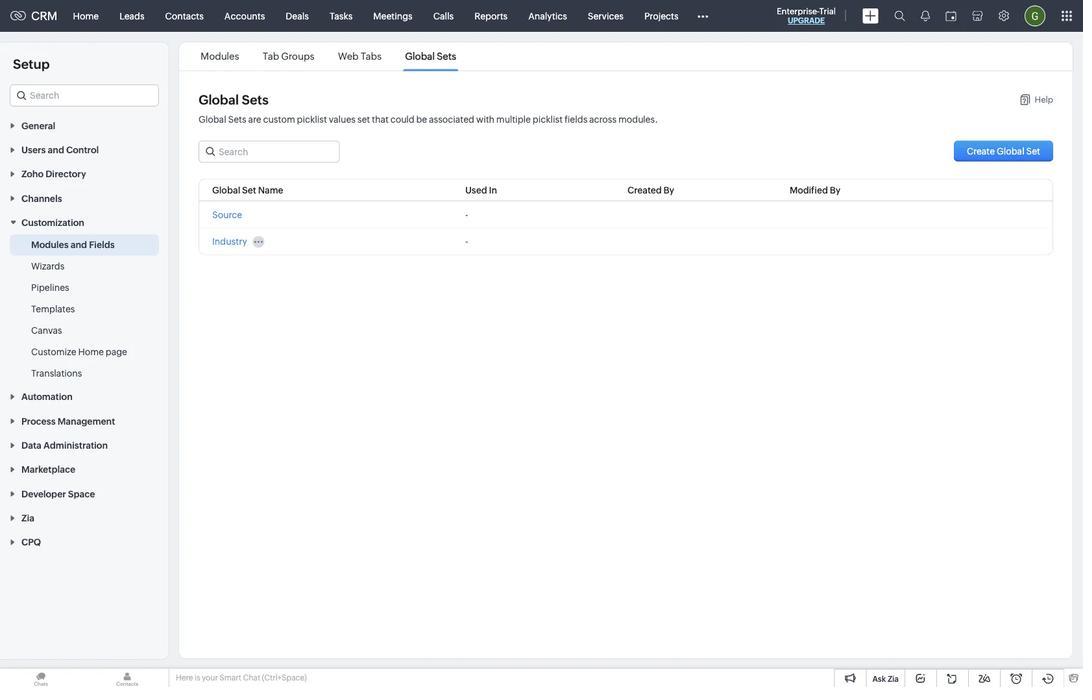 Task type: locate. For each thing, give the bounding box(es) containing it.
sets down calls link
[[437, 51, 457, 62]]

global sets up 'are'
[[199, 92, 269, 107]]

and right users
[[48, 145, 64, 155]]

signals element
[[914, 0, 938, 32]]

2 by from the left
[[830, 185, 841, 195]]

modules.
[[619, 114, 658, 124]]

that
[[372, 114, 389, 124]]

sets
[[437, 51, 457, 62], [242, 92, 269, 107], [228, 114, 247, 124]]

smart
[[220, 673, 242, 682]]

global down modules link
[[199, 92, 239, 107]]

and inside modules and fields link
[[71, 239, 87, 250]]

canvas link
[[31, 324, 62, 337]]

1 vertical spatial and
[[71, 239, 87, 250]]

tab groups link
[[261, 51, 317, 62]]

global sets down calls link
[[405, 51, 457, 62]]

search element
[[887, 0, 914, 32]]

0 vertical spatial global sets
[[405, 51, 457, 62]]

data administration button
[[0, 433, 169, 457]]

sets left 'are'
[[228, 114, 247, 124]]

upgrade
[[788, 16, 825, 25]]

0 horizontal spatial and
[[48, 145, 64, 155]]

1 vertical spatial global sets
[[199, 92, 269, 107]]

global down calls link
[[405, 51, 435, 62]]

leads
[[120, 11, 145, 21]]

global sets inside list
[[405, 51, 457, 62]]

channels button
[[0, 186, 169, 210]]

0 vertical spatial and
[[48, 145, 64, 155]]

pipelines
[[31, 282, 69, 293]]

general
[[21, 120, 55, 131]]

by right created
[[664, 185, 675, 195]]

developer space
[[21, 489, 95, 499]]

zia button
[[0, 505, 169, 530]]

picklist left the values
[[297, 114, 327, 124]]

and left fields
[[71, 239, 87, 250]]

services link
[[578, 0, 634, 31]]

1 horizontal spatial by
[[830, 185, 841, 195]]

global right create
[[997, 146, 1025, 156]]

data
[[21, 440, 41, 450]]

1 horizontal spatial picklist
[[533, 114, 563, 124]]

picklist
[[297, 114, 327, 124], [533, 114, 563, 124]]

by right modified
[[830, 185, 841, 195]]

ask
[[873, 674, 887, 683]]

0 vertical spatial zia
[[21, 513, 34, 523]]

cpq
[[21, 537, 41, 547]]

0 vertical spatial set
[[1027, 146, 1041, 156]]

and
[[48, 145, 64, 155], [71, 239, 87, 250]]

1 - from the top
[[466, 210, 468, 220]]

modules inside modules and fields link
[[31, 239, 69, 250]]

home right crm
[[73, 11, 99, 21]]

picklist left the fields
[[533, 114, 563, 124]]

source
[[212, 210, 242, 220]]

reports
[[475, 11, 508, 21]]

- for source
[[466, 210, 468, 220]]

enterprise-
[[777, 6, 820, 16]]

create menu element
[[855, 0, 887, 31]]

1 by from the left
[[664, 185, 675, 195]]

modified
[[790, 185, 829, 195]]

setup
[[13, 56, 50, 71]]

deals link
[[276, 0, 319, 31]]

translations link
[[31, 367, 82, 380]]

0 horizontal spatial by
[[664, 185, 675, 195]]

calendar image
[[946, 11, 957, 21]]

contacts link
[[155, 0, 214, 31]]

name
[[258, 185, 284, 195]]

values
[[329, 114, 356, 124]]

home left page at the left bottom of the page
[[78, 347, 104, 357]]

1 picklist from the left
[[297, 114, 327, 124]]

management
[[58, 416, 115, 426]]

search image
[[895, 10, 906, 21]]

1 vertical spatial -
[[466, 236, 468, 247]]

chat
[[243, 673, 260, 682]]

2 picklist from the left
[[533, 114, 563, 124]]

list
[[189, 42, 468, 70]]

1 horizontal spatial modules
[[201, 51, 239, 62]]

0 vertical spatial -
[[466, 210, 468, 220]]

profile element
[[1018, 0, 1054, 31]]

0 vertical spatial modules
[[201, 51, 239, 62]]

sets up 'are'
[[242, 92, 269, 107]]

1 horizontal spatial and
[[71, 239, 87, 250]]

2 vertical spatial sets
[[228, 114, 247, 124]]

0 vertical spatial sets
[[437, 51, 457, 62]]

tabs
[[361, 51, 382, 62]]

1 horizontal spatial zia
[[888, 674, 899, 683]]

marketplace button
[[0, 457, 169, 481]]

by for created by
[[664, 185, 675, 195]]

accounts link
[[214, 0, 276, 31]]

fields
[[565, 114, 588, 124]]

set
[[358, 114, 370, 124]]

are
[[248, 114, 261, 124]]

global set name
[[212, 185, 284, 195]]

(ctrl+space)
[[262, 673, 307, 682]]

industry
[[212, 236, 247, 247]]

chats image
[[0, 669, 82, 687]]

home link
[[63, 0, 109, 31]]

1 vertical spatial home
[[78, 347, 104, 357]]

0 horizontal spatial set
[[242, 185, 256, 195]]

set
[[1027, 146, 1041, 156], [242, 185, 256, 195]]

0 horizontal spatial zia
[[21, 513, 34, 523]]

1 vertical spatial modules
[[31, 239, 69, 250]]

calls
[[434, 11, 454, 21]]

modules and fields
[[31, 239, 115, 250]]

1 horizontal spatial global sets
[[405, 51, 457, 62]]

analytics
[[529, 11, 567, 21]]

ask zia
[[873, 674, 899, 683]]

templates link
[[31, 302, 75, 315]]

and for modules
[[71, 239, 87, 250]]

2 - from the top
[[466, 236, 468, 247]]

customization
[[21, 217, 84, 228]]

zia up cpq
[[21, 513, 34, 523]]

process management button
[[0, 408, 169, 433]]

modules up wizards
[[31, 239, 69, 250]]

global inside button
[[997, 146, 1025, 156]]

by
[[664, 185, 675, 195], [830, 185, 841, 195]]

control
[[66, 145, 99, 155]]

associated
[[429, 114, 475, 124]]

home
[[73, 11, 99, 21], [78, 347, 104, 357]]

1 horizontal spatial set
[[1027, 146, 1041, 156]]

set down the help
[[1027, 146, 1041, 156]]

global sets are custom picklist values set that could be associated with multiple picklist fields across modules.
[[199, 114, 658, 124]]

0 horizontal spatial modules
[[31, 239, 69, 250]]

and for users
[[48, 145, 64, 155]]

tab groups
[[263, 51, 315, 62]]

1 vertical spatial zia
[[888, 674, 899, 683]]

process management
[[21, 416, 115, 426]]

web
[[338, 51, 359, 62]]

zia inside dropdown button
[[21, 513, 34, 523]]

0 horizontal spatial picklist
[[297, 114, 327, 124]]

None field
[[10, 84, 159, 106]]

analytics link
[[518, 0, 578, 31]]

and inside users and control dropdown button
[[48, 145, 64, 155]]

be
[[417, 114, 427, 124]]

set left name
[[242, 185, 256, 195]]

modules down accounts link
[[201, 51, 239, 62]]

modules for modules
[[201, 51, 239, 62]]

zia right ask
[[888, 674, 899, 683]]

could
[[391, 114, 415, 124]]

global
[[405, 51, 435, 62], [199, 92, 239, 107], [199, 114, 226, 124], [997, 146, 1025, 156], [212, 185, 241, 195]]



Task type: vqa. For each thing, say whether or not it's contained in the screenshot.
Set inside button
yes



Task type: describe. For each thing, give the bounding box(es) containing it.
web tabs
[[338, 51, 382, 62]]

contacts image
[[86, 669, 168, 687]]

calls link
[[423, 0, 464, 31]]

is
[[195, 673, 200, 682]]

services
[[588, 11, 624, 21]]

automation button
[[0, 384, 169, 408]]

created by
[[628, 185, 675, 195]]

1 vertical spatial sets
[[242, 92, 269, 107]]

users and control button
[[0, 137, 169, 161]]

created
[[628, 185, 662, 195]]

with
[[477, 114, 495, 124]]

1 vertical spatial set
[[242, 185, 256, 195]]

by for modified by
[[830, 185, 841, 195]]

create
[[968, 146, 996, 156]]

used
[[466, 185, 487, 195]]

used in
[[466, 185, 497, 195]]

here is your smart chat (ctrl+space)
[[176, 673, 307, 682]]

web tabs link
[[336, 51, 384, 62]]

wizards
[[31, 261, 64, 271]]

crm link
[[10, 9, 58, 23]]

canvas
[[31, 325, 62, 336]]

create menu image
[[863, 8, 879, 24]]

space
[[68, 489, 95, 499]]

fields
[[89, 239, 115, 250]]

create global set button
[[955, 141, 1054, 161]]

tasks
[[330, 11, 353, 21]]

users
[[21, 145, 46, 155]]

templates
[[31, 304, 75, 314]]

wizards link
[[31, 260, 64, 273]]

custom
[[263, 114, 295, 124]]

general button
[[0, 113, 169, 137]]

accounts
[[225, 11, 265, 21]]

global sets link
[[403, 51, 459, 62]]

tasks link
[[319, 0, 363, 31]]

global up source
[[212, 185, 241, 195]]

modules for modules and fields
[[31, 239, 69, 250]]

developer
[[21, 489, 66, 499]]

meetings link
[[363, 0, 423, 31]]

zoho directory
[[21, 169, 86, 179]]

Search text field
[[10, 85, 158, 106]]

modified by
[[790, 185, 841, 195]]

Other Modules field
[[689, 6, 717, 26]]

administration
[[43, 440, 108, 450]]

cpq button
[[0, 530, 169, 554]]

customization button
[[0, 210, 169, 234]]

global left 'are'
[[199, 114, 226, 124]]

customize home page
[[31, 347, 127, 357]]

directory
[[46, 169, 86, 179]]

in
[[489, 185, 497, 195]]

zoho
[[21, 169, 44, 179]]

0 horizontal spatial global sets
[[199, 92, 269, 107]]

process
[[21, 416, 56, 426]]

contacts
[[165, 11, 204, 21]]

translations
[[31, 368, 82, 378]]

modules link
[[199, 51, 241, 62]]

leads link
[[109, 0, 155, 31]]

automation
[[21, 392, 73, 402]]

trial
[[820, 6, 836, 16]]

signals image
[[921, 10, 931, 21]]

sets inside list
[[437, 51, 457, 62]]

projects link
[[634, 0, 689, 31]]

tab
[[263, 51, 279, 62]]

multiple
[[497, 114, 531, 124]]

customize home page link
[[31, 345, 127, 358]]

help
[[1035, 95, 1054, 105]]

home inside customization region
[[78, 347, 104, 357]]

groups
[[281, 51, 315, 62]]

projects
[[645, 11, 679, 21]]

reports link
[[464, 0, 518, 31]]

modules and fields link
[[31, 238, 115, 251]]

enterprise-trial upgrade
[[777, 6, 836, 25]]

developer space button
[[0, 481, 169, 505]]

customize
[[31, 347, 76, 357]]

your
[[202, 673, 218, 682]]

deals
[[286, 11, 309, 21]]

Search text field
[[199, 141, 339, 162]]

set inside button
[[1027, 146, 1041, 156]]

- for industry
[[466, 236, 468, 247]]

channels
[[21, 193, 62, 203]]

meetings
[[374, 11, 413, 21]]

0 vertical spatial home
[[73, 11, 99, 21]]

here
[[176, 673, 193, 682]]

marketplace
[[21, 464, 75, 475]]

profile image
[[1025, 6, 1046, 26]]

customization region
[[0, 234, 169, 384]]

list containing modules
[[189, 42, 468, 70]]



